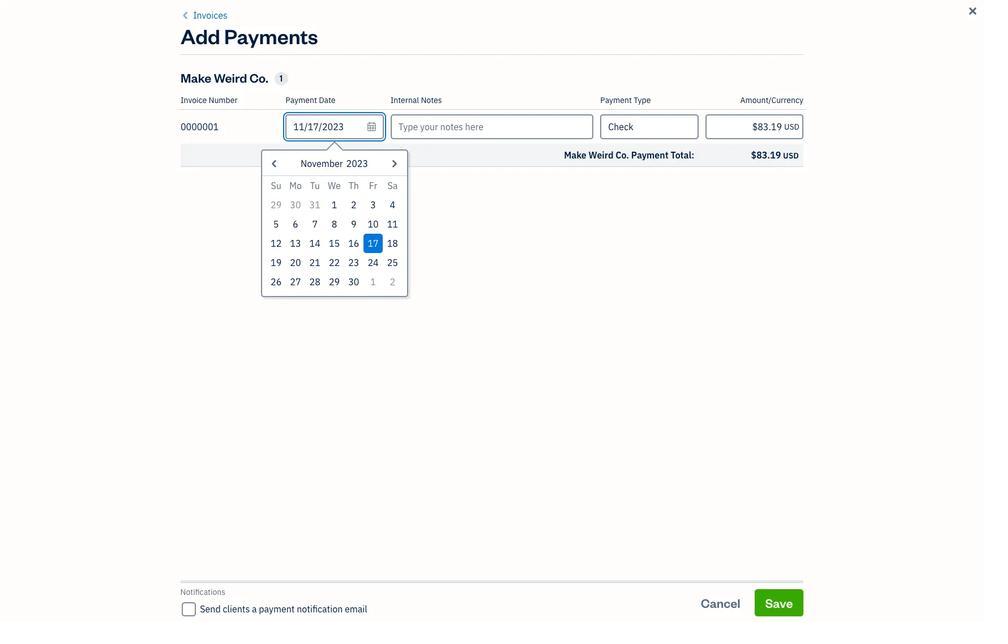 Task type: vqa. For each thing, say whether or not it's contained in the screenshot.
quickly
yes



Task type: describe. For each thing, give the bounding box(es) containing it.
Amount (USD) text field
[[705, 114, 804, 139]]

25 button
[[383, 253, 402, 272]]

0 vertical spatial 29 button
[[266, 195, 286, 215]]

13
[[290, 238, 301, 249]]

add payments
[[181, 23, 318, 49]]

invoices
[[341, 206, 370, 216]]

amount/currency
[[740, 95, 804, 105]]

november 2023
[[301, 158, 368, 169]]

overdue
[[333, 285, 366, 297]]

notifications
[[181, 587, 226, 597]]

more
[[382, 215, 401, 225]]

1 vertical spatial 1 button
[[364, 272, 383, 292]]

25
[[387, 257, 398, 268]]

4
[[390, 199, 395, 211]]

invoice down the we
[[323, 192, 354, 203]]

accept credit cards image
[[535, 148, 574, 187]]

clients
[[223, 604, 250, 615]]

make weird co. payment total:
[[564, 150, 695, 161]]

quickly
[[372, 206, 397, 216]]

th
[[349, 180, 359, 191]]

payment
[[259, 604, 295, 615]]

9 button
[[344, 215, 364, 234]]

payment for payment date
[[286, 95, 317, 105]]

main element
[[0, 0, 125, 622]]

10 button
[[364, 215, 383, 234]]

14
[[310, 238, 320, 249]]

$83.19 usd
[[751, 150, 799, 161]]

10
[[368, 219, 379, 230]]

how
[[291, 206, 306, 216]]

13 button
[[286, 234, 305, 253]]

make for make the most payable invoice ever
[[421, 117, 462, 138]]

we
[[328, 180, 341, 191]]

5
[[273, 219, 279, 230]]

9
[[351, 219, 357, 230]]

date
[[319, 95, 336, 105]]

11 button
[[383, 215, 402, 234]]

payment date
[[286, 95, 336, 105]]

create
[[317, 206, 339, 216]]

see how to create invoices quickly and get paid even faster.
[[276, 206, 443, 225]]

in
[[654, 577, 661, 587]]

see
[[276, 206, 289, 216]]

invoice like a pro image
[[339, 148, 379, 187]]

16 button
[[344, 234, 364, 253]]

internal
[[391, 95, 419, 105]]

24
[[368, 257, 379, 268]]

co. for make weird co.
[[250, 70, 268, 86]]

usd inside '$83.19 usd'
[[783, 151, 799, 161]]

31 button
[[305, 195, 325, 215]]

weird for make weird co. payment total:
[[589, 150, 614, 161]]

tu
[[310, 180, 320, 191]]

21 button
[[305, 253, 325, 272]]

notes
[[421, 95, 442, 105]]

27 button
[[286, 272, 305, 292]]

0 horizontal spatial 29
[[271, 199, 282, 211]]

Type your notes here text field
[[391, 114, 594, 139]]

payment down payment type text field
[[631, 150, 669, 161]]

make for make weird co. payment total:
[[564, 150, 587, 161]]

3
[[371, 199, 376, 211]]

7 button
[[305, 215, 325, 234]]

save button
[[755, 589, 804, 616]]

invoices inside button
[[193, 10, 228, 21]]

Payment Type text field
[[602, 116, 698, 138]]

notification
[[297, 604, 343, 615]]

15 button
[[325, 234, 344, 253]]

send clients a payment notification email
[[200, 604, 368, 615]]

co. for make weird co. payment total:
[[616, 150, 629, 161]]

1 vertical spatial 0000001
[[285, 577, 318, 587]]

mo
[[289, 180, 302, 191]]

3 button
[[364, 195, 383, 215]]

8
[[332, 219, 337, 230]]

cancel
[[701, 595, 741, 611]]

type
[[634, 95, 651, 105]]

1 right in
[[663, 577, 667, 587]]

learn
[[361, 215, 380, 225]]

8 button
[[325, 215, 344, 234]]

1 down payments on the left
[[280, 73, 283, 84]]

2 for leftmost the 2 button
[[351, 199, 357, 211]]

5 button
[[266, 215, 286, 234]]

payable
[[534, 117, 594, 138]]

12 button
[[266, 234, 286, 253]]

make the most payable invoice ever
[[421, 117, 688, 138]]

internal notes
[[391, 95, 442, 105]]

most
[[493, 117, 531, 138]]

6 button
[[286, 215, 305, 234]]

1 up even
[[332, 199, 337, 211]]

1 down the 24 in the top of the page
[[371, 276, 376, 288]]

20 button
[[286, 253, 305, 272]]

payments
[[224, 23, 318, 49]]

28
[[310, 276, 320, 288]]

payment type
[[600, 95, 651, 105]]

14 button
[[305, 234, 325, 253]]

22 button
[[325, 253, 344, 272]]

invoice left number
[[181, 95, 207, 105]]

6
[[293, 219, 298, 230]]

a for payment
[[252, 604, 257, 615]]

28 button
[[305, 272, 325, 292]]

new invoice
[[779, 48, 847, 64]]



Task type: locate. For each thing, give the bounding box(es) containing it.
1 vertical spatial make
[[421, 117, 462, 138]]

0 horizontal spatial co.
[[250, 70, 268, 86]]

number
[[209, 95, 238, 105]]

1 horizontal spatial 2
[[390, 276, 395, 288]]

make
[[181, 70, 211, 86], [421, 117, 462, 138], [564, 150, 587, 161]]

new invoice link
[[769, 42, 857, 70]]

1 vertical spatial invoices
[[252, 42, 329, 69]]

make for make weird co.
[[181, 70, 211, 86]]

0000001 link
[[280, 559, 392, 593]]

0 horizontal spatial 2
[[351, 199, 357, 211]]

0 vertical spatial $83.19
[[751, 150, 781, 161]]

2 button
[[344, 195, 364, 215], [383, 272, 402, 292]]

1 horizontal spatial 2 button
[[383, 272, 402, 292]]

payment left type
[[600, 95, 632, 105]]

30 right see
[[290, 199, 301, 211]]

1 horizontal spatial $83.19
[[805, 603, 835, 614]]

payment left date at the top left of the page
[[286, 95, 317, 105]]

2
[[351, 199, 357, 211], [390, 276, 395, 288]]

1 vertical spatial usd
[[783, 151, 799, 161]]

0 vertical spatial weird
[[214, 70, 247, 86]]

0 horizontal spatial 30
[[290, 199, 301, 211]]

payment
[[286, 95, 317, 105], [600, 95, 632, 105], [631, 150, 669, 161]]

0 horizontal spatial 30 button
[[286, 195, 305, 215]]

0 vertical spatial co.
[[250, 70, 268, 86]]

17
[[368, 238, 379, 249]]

even
[[318, 215, 335, 225]]

chevronleft image
[[181, 8, 191, 22]]

sa
[[388, 180, 398, 191]]

payment for payment type
[[600, 95, 632, 105]]

0 horizontal spatial 0000001
[[181, 121, 219, 133]]

a for pro
[[374, 192, 379, 203]]

1 horizontal spatial 29 button
[[325, 272, 344, 292]]

7
[[312, 219, 318, 230]]

1 horizontal spatial 29
[[329, 276, 340, 288]]

$83.19 down amount (usd) text box
[[751, 150, 781, 161]]

2023
[[346, 158, 368, 169]]

learn more
[[361, 215, 401, 225]]

0 vertical spatial invoices
[[193, 10, 228, 21]]

27
[[290, 276, 301, 288]]

co. down payment type text field
[[616, 150, 629, 161]]

total
[[778, 603, 798, 614]]

0 vertical spatial 2 button
[[344, 195, 364, 215]]

1 vertical spatial 30 button
[[344, 272, 364, 292]]

2 for the bottom the 2 button
[[390, 276, 395, 288]]

ever
[[654, 117, 688, 138]]

send payment reminders image
[[730, 148, 769, 187]]

1 vertical spatial 29
[[329, 276, 340, 288]]

weird up number
[[214, 70, 247, 86]]

4 button
[[383, 195, 402, 215]]

0 horizontal spatial 2 button
[[344, 195, 364, 215]]

0000001 up send clients a payment notification email
[[285, 577, 318, 587]]

22
[[329, 257, 340, 268]]

november
[[301, 158, 343, 169]]

0 vertical spatial 1 button
[[325, 195, 344, 215]]

1 horizontal spatial a
[[374, 192, 379, 203]]

total:
[[671, 150, 695, 161]]

2 horizontal spatial make
[[564, 150, 587, 161]]

grand
[[751, 603, 776, 614]]

a right clients
[[252, 604, 257, 615]]

0 horizontal spatial weird
[[214, 70, 247, 86]]

18 button
[[383, 234, 402, 253]]

invoices button
[[181, 8, 228, 22]]

1 vertical spatial 2 button
[[383, 272, 402, 292]]

0 vertical spatial make
[[181, 70, 211, 86]]

30 button
[[286, 195, 305, 215], [344, 272, 364, 292]]

invoice down payment type at the right top of page
[[597, 117, 651, 138]]

$83.19
[[751, 150, 781, 161], [805, 603, 835, 614]]

make down payable
[[564, 150, 587, 161]]

29 button down 22
[[325, 272, 344, 292]]

0 vertical spatial usd
[[784, 122, 800, 132]]

1 horizontal spatial 0000001
[[285, 577, 318, 587]]

su
[[271, 180, 281, 191]]

1 horizontal spatial 30
[[348, 276, 359, 288]]

1 vertical spatial co.
[[616, 150, 629, 161]]

0 vertical spatial 29
[[271, 199, 282, 211]]

1 vertical spatial 29 button
[[325, 272, 344, 292]]

30 button down 23
[[344, 272, 364, 292]]

1 vertical spatial weird
[[589, 150, 614, 161]]

month
[[669, 577, 693, 587]]

26
[[271, 276, 282, 288]]

23 button
[[344, 253, 364, 272]]

weird down payable
[[589, 150, 614, 161]]

1 vertical spatial $83.19
[[805, 603, 835, 614]]

:
[[798, 603, 801, 614]]

2 button up faster.
[[344, 195, 364, 215]]

1 horizontal spatial invoices
[[252, 42, 329, 69]]

1 horizontal spatial 1 button
[[364, 272, 383, 292]]

24 button
[[364, 253, 383, 272]]

co. down add payments at the top left of page
[[250, 70, 268, 86]]

23
[[348, 257, 359, 268]]

12
[[271, 238, 282, 249]]

invoices up add
[[193, 10, 228, 21]]

0 horizontal spatial invoices
[[193, 10, 228, 21]]

get
[[414, 206, 426, 216]]

1 button down the 24 in the top of the page
[[364, 272, 383, 292]]

co.
[[250, 70, 268, 86], [616, 150, 629, 161]]

weird for make weird co.
[[214, 70, 247, 86]]

new
[[779, 48, 804, 64]]

invoice right new
[[806, 48, 847, 64]]

0 horizontal spatial 1 button
[[325, 195, 344, 215]]

2 down 25
[[390, 276, 395, 288]]

1 vertical spatial 30
[[348, 276, 359, 288]]

18
[[387, 238, 398, 249]]

1 button up even
[[325, 195, 344, 215]]

0 vertical spatial 0000001
[[181, 121, 219, 133]]

29 button down su
[[266, 195, 286, 215]]

15
[[329, 238, 340, 249]]

add
[[181, 23, 220, 49]]

2 button down 25
[[383, 272, 402, 292]]

1 vertical spatial a
[[252, 604, 257, 615]]

invoice
[[806, 48, 847, 64], [181, 95, 207, 105], [597, 117, 651, 138], [323, 192, 354, 203]]

a left pro
[[374, 192, 379, 203]]

send
[[200, 604, 221, 615]]

make down notes
[[421, 117, 462, 138]]

30
[[290, 199, 301, 211], [348, 276, 359, 288]]

1 horizontal spatial weird
[[589, 150, 614, 161]]

weird
[[214, 70, 247, 86], [589, 150, 614, 161]]

0 horizontal spatial a
[[252, 604, 257, 615]]

grid containing su
[[266, 176, 402, 292]]

11
[[387, 219, 398, 230]]

29 button
[[266, 195, 286, 215], [325, 272, 344, 292]]

usd right "send payment reminders" image
[[783, 151, 799, 161]]

a
[[374, 192, 379, 203], [252, 604, 257, 615]]

19
[[271, 257, 282, 268]]

faster.
[[336, 215, 359, 225]]

close image
[[967, 5, 979, 18]]

29 down 22
[[329, 276, 340, 288]]

30 button left to
[[286, 195, 305, 215]]

due
[[638, 577, 653, 587]]

cancel button
[[691, 589, 751, 616]]

grand total : $83.19
[[751, 603, 835, 614]]

0000001 down 'invoice number'
[[181, 121, 219, 133]]

make weird co.
[[181, 70, 268, 86]]

grid
[[266, 176, 402, 292]]

Date in MM/DD/YYYY format text field
[[286, 114, 384, 139]]

invoice number
[[181, 95, 238, 105]]

16
[[348, 238, 359, 249]]

invoices up payment date
[[252, 42, 329, 69]]

0 vertical spatial 2
[[351, 199, 357, 211]]

1 button
[[325, 195, 344, 215], [364, 272, 383, 292]]

20
[[290, 257, 301, 268]]

0 vertical spatial a
[[374, 192, 379, 203]]

1 horizontal spatial co.
[[616, 150, 629, 161]]

1 horizontal spatial make
[[421, 117, 462, 138]]

19 button
[[266, 253, 286, 272]]

due in 1 month
[[638, 577, 693, 587]]

17 button
[[364, 234, 383, 253]]

30 down 23
[[348, 276, 359, 288]]

2 vertical spatial make
[[564, 150, 587, 161]]

1 horizontal spatial 30 button
[[344, 272, 364, 292]]

29
[[271, 199, 282, 211], [329, 276, 340, 288]]

2 up faster.
[[351, 199, 357, 211]]

0 horizontal spatial make
[[181, 70, 211, 86]]

29 down su
[[271, 199, 282, 211]]

1 vertical spatial 2
[[390, 276, 395, 288]]

0 horizontal spatial $83.19
[[751, 150, 781, 161]]

pro
[[381, 192, 395, 203]]

make up 'invoice number'
[[181, 70, 211, 86]]

$83.19 right :
[[805, 603, 835, 614]]

fr
[[369, 180, 377, 191]]

usd
[[784, 122, 800, 132], [783, 151, 799, 161]]

to
[[308, 206, 315, 216]]

0 horizontal spatial 29 button
[[266, 195, 286, 215]]

$0 overdue
[[333, 255, 366, 297]]

0 vertical spatial 30 button
[[286, 195, 305, 215]]

usd up '$83.19 usd' on the right
[[784, 122, 800, 132]]

21
[[310, 257, 320, 268]]

0 vertical spatial 30
[[290, 199, 301, 211]]



